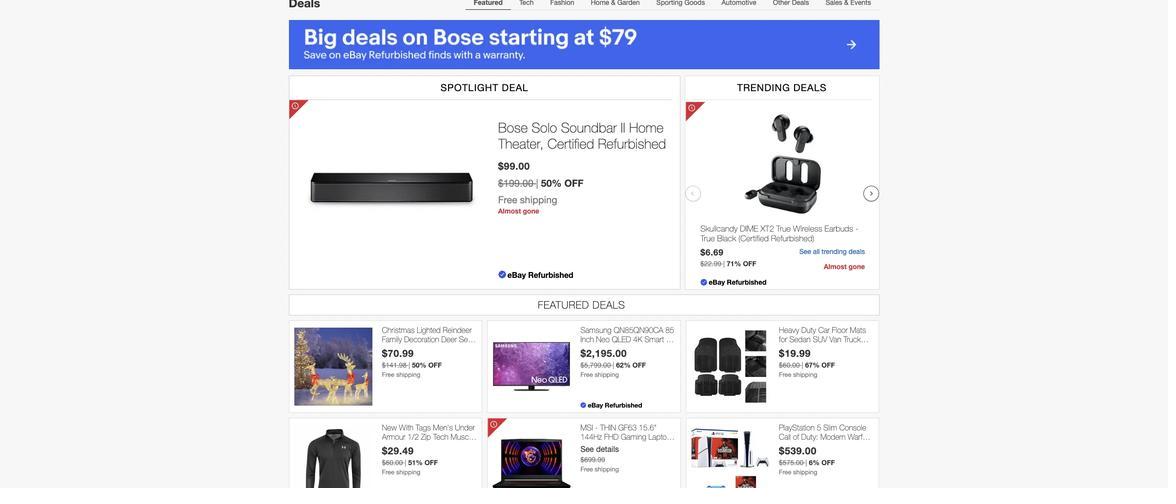 Task type: vqa. For each thing, say whether or not it's contained in the screenshot.
'Heavy Duty Car Floor Mats for Sedan SUV Van Truck Carpet Rubber All Weather' "link"
yes



Task type: locate. For each thing, give the bounding box(es) containing it.
0 vertical spatial $60.00
[[779, 362, 800, 370]]

van
[[830, 335, 842, 344]]

gone down deals on the right bottom of the page
[[849, 263, 865, 271]]

true up $6.69
[[700, 234, 715, 244]]

lighted
[[417, 326, 441, 335]]

see for all
[[799, 248, 811, 256]]

$29.49 $60.00 | 51% off free shipping
[[382, 445, 438, 477]]

of
[[793, 433, 799, 442]]

1 horizontal spatial see
[[799, 248, 811, 256]]

67%
[[805, 361, 820, 370]]

50% down outdoor
[[412, 361, 427, 370]]

0 vertical spatial true
[[776, 224, 791, 234]]

zip
[[421, 433, 431, 442]]

$60.00 down $19.99
[[779, 362, 800, 370]]

off inside $29.49 $60.00 | 51% off free shipping
[[425, 459, 438, 467]]

1 horizontal spatial almost
[[824, 263, 847, 271]]

off inside '$2,195.00 $5,799.00 | 62% off free shipping'
[[633, 361, 646, 370]]

144hz
[[581, 433, 602, 442]]

almost down $199.00 at the top
[[498, 207, 521, 215]]

free down $699.99
[[581, 466, 593, 474]]

deals up samsung
[[593, 299, 625, 311]]

samsung qn85qn90ca 85 inch neo qled 4k smart tv (2023) qn85qn90cafxza
[[581, 326, 675, 354]]

refurbished inside bose solo soundbar ii home theater, certified refurbished
[[598, 136, 666, 152]]

50%
[[541, 177, 562, 189], [412, 361, 427, 370]]

shipping inside $29.49 $60.00 | 51% off free shipping
[[396, 469, 420, 477]]

shipping down 67%
[[793, 372, 818, 379]]

gone inside free shipping almost gone
[[523, 207, 539, 215]]

shipping down $5,799.00
[[595, 372, 619, 379]]

- inside the skullcandy dime xt2 true wireless earbuds - true black (certified refurbished)
[[855, 224, 858, 234]]

0 horizontal spatial see
[[581, 445, 594, 454]]

shipping for $539.00
[[793, 469, 818, 477]]

trending
[[822, 248, 847, 256]]

free down $141.98
[[382, 372, 395, 379]]

duty
[[802, 326, 816, 335]]

$6.69
[[700, 248, 724, 258]]

menu bar
[[466, 0, 880, 12]]

0 vertical spatial 50%
[[541, 177, 562, 189]]

shipping inside see details $699.99 free shipping
[[595, 466, 619, 474]]

refurbished up featured
[[528, 270, 573, 280]]

$2,195.00 $5,799.00 | 62% off free shipping
[[581, 348, 646, 379]]

1 vertical spatial deals
[[593, 299, 625, 311]]

see up $699.99
[[581, 445, 594, 454]]

1 vertical spatial 50%
[[412, 361, 427, 370]]

see for details
[[581, 445, 594, 454]]

free inside $539.00 $575.00 | 6% off free shipping
[[779, 469, 792, 477]]

gone
[[523, 207, 539, 215], [849, 263, 865, 271]]

85
[[666, 326, 674, 335]]

weather
[[839, 345, 866, 354]]

1 horizontal spatial -
[[855, 224, 858, 234]]

free down $5,799.00
[[581, 372, 593, 379]]

carpet
[[779, 345, 801, 354]]

new with tags men's under armour 1/2 zip tech muscle pullover long sleeve shirt
[[382, 424, 475, 451]]

true
[[776, 224, 791, 234], [700, 234, 715, 244]]

armour
[[382, 433, 405, 442]]

outdoor
[[404, 345, 431, 354]]

ebay refurbished down 71%
[[709, 278, 766, 287]]

$60.00 down $29.49
[[382, 460, 403, 467]]

refurbished)
[[771, 234, 814, 244]]

0 horizontal spatial deals
[[593, 299, 625, 311]]

off right 62%
[[633, 361, 646, 370]]

1 vertical spatial -
[[595, 424, 598, 432]]

$5,799.00
[[581, 362, 611, 370]]

see left all
[[799, 248, 811, 256]]

refurbished up gf63
[[605, 402, 642, 410]]

neo
[[596, 335, 610, 344]]

| left 71%
[[723, 260, 725, 268]]

samsung
[[581, 326, 612, 335]]

featured deals
[[538, 299, 625, 311]]

- right msi
[[595, 424, 598, 432]]

see inside see details $699.99 free shipping
[[581, 445, 594, 454]]

$19.99 $60.00 | 67% off free shipping
[[779, 348, 835, 379]]

christmas lighted reindeer family decoration deer set indoor outdoor lawn decor link
[[382, 326, 477, 354]]

bose
[[498, 120, 528, 136]]

car
[[818, 326, 830, 335]]

ebay refurbished up thin
[[588, 402, 642, 410]]

0 vertical spatial playstation
[[779, 424, 815, 432]]

0 horizontal spatial gone
[[523, 207, 539, 215]]

true up refurbished)
[[776, 224, 791, 234]]

shipping down $141.98
[[396, 372, 420, 379]]

shipping inside $70.99 $141.98 | 50% off free shipping
[[396, 372, 420, 379]]

spotlight
[[441, 82, 499, 93]]

ebay for skullcandy dime xt2 true wireless earbuds - true black (certified refurbished)
[[709, 278, 725, 287]]

bose solo soundbar ii home theater, certified refurbished
[[498, 120, 666, 152]]

62%
[[616, 361, 631, 370]]

1 horizontal spatial playstation
[[817, 442, 853, 451]]

playstation up the of
[[779, 424, 815, 432]]

lawn
[[433, 345, 451, 354]]

$699.99
[[581, 457, 605, 464]]

m...
[[598, 452, 611, 461]]

shipping down $199.00 | 50% off on the top left
[[520, 194, 557, 206]]

inch
[[581, 335, 594, 344]]

shipping down 51%
[[396, 469, 420, 477]]

| for $19.99
[[802, 362, 803, 370]]

off right 71%
[[743, 260, 756, 268]]

off down lawn
[[428, 361, 442, 370]]

shipping down 6%
[[793, 469, 818, 477]]

shipping inside $539.00 $575.00 | 6% off free shipping
[[793, 469, 818, 477]]

| inside $70.99 $141.98 | 50% off free shipping
[[409, 362, 410, 370]]

0 horizontal spatial -
[[595, 424, 598, 432]]

playstation 5 slim console call of duty: modern warfare iii bundle + playstation
[[779, 424, 873, 451]]

pullover
[[382, 442, 407, 451]]

shipping inside $19.99 $60.00 | 67% off free shipping
[[793, 372, 818, 379]]

msi - thin gf63 15.6" 144hz fhd gaming laptop- intel core i5-12450h with 8gb m... link
[[581, 424, 676, 461]]

1 horizontal spatial ebay
[[588, 402, 603, 410]]

free down $199.00 at the top
[[498, 194, 517, 206]]

shipping for $70.99
[[396, 372, 420, 379]]

$60.00 for $19.99
[[779, 362, 800, 370]]

| left 51%
[[405, 460, 406, 467]]

shipping inside free shipping almost gone
[[520, 194, 557, 206]]

off right 6%
[[822, 459, 835, 467]]

off for $70.99
[[428, 361, 442, 370]]

- inside msi - thin gf63 15.6" 144hz fhd gaming laptop- intel core i5-12450h with 8gb m...
[[595, 424, 598, 432]]

$575.00
[[779, 460, 804, 467]]

gaming
[[621, 433, 646, 442]]

shipping down m...
[[595, 466, 619, 474]]

deal
[[502, 82, 528, 93]]

1 vertical spatial true
[[700, 234, 715, 244]]

1 horizontal spatial gone
[[849, 263, 865, 271]]

tv
[[666, 335, 675, 344]]

shipping inside '$2,195.00 $5,799.00 | 62% off free shipping'
[[595, 372, 619, 379]]

shipping for $29.49
[[396, 469, 420, 477]]

floor
[[832, 326, 848, 335]]

1 horizontal spatial ebay refurbished
[[588, 402, 642, 410]]

0 horizontal spatial almost
[[498, 207, 521, 215]]

| left 67%
[[802, 362, 803, 370]]

0 horizontal spatial $60.00
[[382, 460, 403, 467]]

iii
[[779, 442, 783, 451]]

gone down $199.00 | 50% off on the top left
[[523, 207, 539, 215]]

xt2
[[760, 224, 774, 234]]

free inside '$2,195.00 $5,799.00 | 62% off free shipping'
[[581, 372, 593, 379]]

| inside $19.99 $60.00 | 67% off free shipping
[[802, 362, 803, 370]]

0 vertical spatial almost
[[498, 207, 521, 215]]

off for $19.99
[[822, 361, 835, 370]]

call
[[779, 433, 791, 442]]

| left 62%
[[613, 362, 614, 370]]

0 horizontal spatial true
[[700, 234, 715, 244]]

suv
[[813, 335, 828, 344]]

| inside $29.49 $60.00 | 51% off free shipping
[[405, 460, 406, 467]]

| inside the $22.99 | 71% off
[[723, 260, 725, 268]]

| left 6%
[[806, 460, 807, 467]]

1 vertical spatial $60.00
[[382, 460, 403, 467]]

|
[[536, 178, 538, 189], [723, 260, 725, 268], [409, 362, 410, 370], [613, 362, 614, 370], [802, 362, 803, 370], [405, 460, 406, 467], [806, 460, 807, 467]]

almost
[[498, 207, 521, 215], [824, 263, 847, 271]]

1 horizontal spatial $60.00
[[779, 362, 800, 370]]

+
[[810, 442, 815, 451]]

see all trending deals link
[[799, 248, 865, 256]]

off inside $70.99 $141.98 | 50% off free shipping
[[428, 361, 442, 370]]

ebay for samsung qn85qn90ca 85 inch neo qled 4k smart tv (2023) qn85qn90cafxza
[[588, 402, 603, 410]]

| inside '$2,195.00 $5,799.00 | 62% off free shipping'
[[613, 362, 614, 370]]

$19.99
[[779, 348, 811, 359]]

off down certified
[[564, 177, 584, 189]]

free inside $19.99 $60.00 | 67% off free shipping
[[779, 372, 792, 379]]

tech
[[433, 433, 449, 442]]

1 horizontal spatial true
[[776, 224, 791, 234]]

ebay
[[508, 270, 526, 280], [709, 278, 725, 287], [588, 402, 603, 410]]

0 horizontal spatial ebay
[[508, 270, 526, 280]]

free down $19.99
[[779, 372, 792, 379]]

qled
[[612, 335, 631, 344]]

truck
[[844, 335, 861, 344]]

| inside $539.00 $575.00 | 6% off free shipping
[[806, 460, 807, 467]]

warfare
[[848, 433, 873, 442]]

50% up free shipping almost gone
[[541, 177, 562, 189]]

0 horizontal spatial playstation
[[779, 424, 815, 432]]

off inside $539.00 $575.00 | 6% off free shipping
[[822, 459, 835, 467]]

free inside see details $699.99 free shipping
[[581, 466, 593, 474]]

almost down trending
[[824, 263, 847, 271]]

free inside $29.49 $60.00 | 51% off free shipping
[[382, 469, 395, 477]]

wireless
[[793, 224, 822, 234]]

sleeve
[[428, 442, 449, 451]]

refurbished down ii on the right
[[598, 136, 666, 152]]

- right 'earbuds'
[[855, 224, 858, 234]]

off right 51%
[[425, 459, 438, 467]]

1 vertical spatial see
[[581, 445, 594, 454]]

free down $29.49
[[382, 469, 395, 477]]

0 vertical spatial gone
[[523, 207, 539, 215]]

| right $199.00 at the top
[[536, 178, 538, 189]]

0 vertical spatial -
[[855, 224, 858, 234]]

0 vertical spatial deals
[[794, 82, 827, 93]]

2 horizontal spatial ebay refurbished
[[709, 278, 766, 287]]

$60.00
[[779, 362, 800, 370], [382, 460, 403, 467]]

$70.99 $141.98 | 50% off free shipping
[[382, 348, 442, 379]]

bundle
[[785, 442, 808, 451]]

1 vertical spatial almost
[[824, 263, 847, 271]]

off for $2,195.00
[[633, 361, 646, 370]]

free for $19.99
[[779, 372, 792, 379]]

free
[[498, 194, 517, 206], [382, 372, 395, 379], [581, 372, 593, 379], [779, 372, 792, 379], [581, 466, 593, 474], [382, 469, 395, 477], [779, 469, 792, 477]]

off inside $19.99 $60.00 | 67% off free shipping
[[822, 361, 835, 370]]

$60.00 inside $29.49 $60.00 | 51% off free shipping
[[382, 460, 403, 467]]

home
[[629, 120, 664, 136]]

reindeer
[[443, 326, 472, 335]]

$539.00
[[779, 445, 817, 457]]

0 horizontal spatial 50%
[[412, 361, 427, 370]]

1 horizontal spatial deals
[[794, 82, 827, 93]]

free inside $70.99 $141.98 | 50% off free shipping
[[382, 372, 395, 379]]

$60.00 inside $19.99 $60.00 | 67% off free shipping
[[779, 362, 800, 370]]

decoration
[[404, 335, 439, 344]]

deals
[[849, 248, 865, 256]]

$60.00 for $29.49
[[382, 460, 403, 467]]

msi - thin gf63 15.6" 144hz fhd gaming laptop- intel core i5-12450h with 8gb m...
[[581, 424, 674, 461]]

sedan
[[790, 335, 811, 344]]

playstation down modern
[[817, 442, 853, 451]]

new with tags men's under armour 1/2 zip tech muscle pullover long sleeve shirt link
[[382, 424, 477, 451]]

| for $2,195.00
[[613, 362, 614, 370]]

8gb
[[581, 452, 596, 461]]

2 horizontal spatial ebay
[[709, 278, 725, 287]]

ebay refurbished up featured
[[508, 270, 573, 280]]

free down $575.00
[[779, 469, 792, 477]]

deals right trending
[[794, 82, 827, 93]]

decor
[[453, 345, 473, 354]]

0 vertical spatial see
[[799, 248, 811, 256]]

6%
[[809, 459, 820, 467]]

| right $141.98
[[409, 362, 410, 370]]

spotlight deal
[[441, 82, 528, 93]]

1 vertical spatial playstation
[[817, 442, 853, 451]]

off right 67%
[[822, 361, 835, 370]]

12450h
[[620, 442, 647, 451]]



Task type: describe. For each thing, give the bounding box(es) containing it.
$2,195.00
[[581, 348, 627, 359]]

shipping for $2,195.00
[[595, 372, 619, 379]]

bose solo soundbar ii home theater, certified refurbished link
[[498, 120, 670, 152]]

all
[[829, 345, 837, 354]]

$99.00
[[498, 160, 530, 172]]

1/2
[[408, 433, 419, 442]]

(certified
[[738, 234, 769, 244]]

core
[[595, 442, 610, 451]]

| inside $199.00 | 50% off
[[536, 178, 538, 189]]

new
[[382, 424, 397, 432]]

free for $539.00
[[779, 469, 792, 477]]

shipping for $19.99
[[793, 372, 818, 379]]

with
[[399, 424, 414, 432]]

$539.00 $575.00 | 6% off free shipping
[[779, 445, 835, 477]]

big deals on bose starting at $79 save on ebay refurished finds with a warranty. image
[[289, 20, 880, 69]]

free shipping almost gone
[[498, 194, 557, 215]]

theater,
[[498, 136, 544, 152]]

almost gone
[[824, 263, 865, 271]]

qn85qn90ca
[[614, 326, 663, 335]]

5
[[817, 424, 821, 432]]

tags
[[416, 424, 431, 432]]

free inside free shipping almost gone
[[498, 194, 517, 206]]

51%
[[408, 459, 423, 467]]

| for $29.49
[[405, 460, 406, 467]]

christmas lighted reindeer family decoration deer set indoor outdoor lawn decor
[[382, 326, 473, 354]]

| for $539.00
[[806, 460, 807, 467]]

heavy
[[779, 326, 799, 335]]

0 horizontal spatial ebay refurbished
[[508, 270, 573, 280]]

muscle
[[451, 433, 474, 442]]

free for $29.49
[[382, 469, 395, 477]]

skullcandy
[[700, 224, 738, 234]]

trending
[[737, 82, 790, 93]]

long
[[409, 442, 425, 451]]

free for $2,195.00
[[581, 372, 593, 379]]

heavy duty car floor mats for sedan suv van truck carpet rubber all weather link
[[779, 326, 874, 354]]

qn85qn90cafxza
[[604, 345, 671, 354]]

skullcandy dime xt2 true wireless earbuds - true black (certified refurbished) link
[[700, 224, 865, 246]]

deals for trending deals
[[794, 82, 827, 93]]

modern
[[821, 433, 846, 442]]

details
[[596, 445, 619, 454]]

mats
[[850, 326, 866, 335]]

featured
[[538, 299, 589, 311]]

duty:
[[801, 433, 818, 442]]

soundbar
[[561, 120, 617, 136]]

almost inside free shipping almost gone
[[498, 207, 521, 215]]

off for $539.00
[[822, 459, 835, 467]]

family
[[382, 335, 402, 344]]

(2023)
[[581, 345, 602, 354]]

$29.49
[[382, 445, 414, 457]]

$22.99 | 71% off
[[700, 260, 756, 268]]

ebay refurbished for samsung qn85qn90ca 85 inch neo qled 4k smart tv (2023) qn85qn90cafxza
[[588, 402, 642, 410]]

15.6"
[[639, 424, 657, 432]]

1 vertical spatial gone
[[849, 263, 865, 271]]

off for $29.49
[[425, 459, 438, 467]]

under
[[455, 424, 475, 432]]

earbuds
[[825, 224, 853, 234]]

samsung qn85qn90ca 85 inch neo qled 4k smart tv (2023) qn85qn90cafxza link
[[581, 326, 676, 354]]

refurbished down 71%
[[727, 278, 766, 287]]

see details $699.99 free shipping
[[581, 445, 619, 474]]

gf63
[[618, 424, 637, 432]]

all
[[813, 248, 820, 256]]

deals for featured deals
[[593, 299, 625, 311]]

indoor
[[382, 345, 402, 354]]

slim
[[824, 424, 837, 432]]

console
[[839, 424, 867, 432]]

set
[[459, 335, 470, 344]]

4k
[[633, 335, 643, 344]]

intel
[[581, 442, 593, 451]]

playstation 5 slim console call of duty: modern warfare iii bundle + playstation link
[[779, 424, 874, 451]]

71%
[[727, 260, 741, 268]]

shirt
[[452, 442, 466, 451]]

ebay refurbished for skullcandy dime xt2 true wireless earbuds - true black (certified refurbished)
[[709, 278, 766, 287]]

laptop-
[[649, 433, 674, 442]]

| for $70.99
[[409, 362, 410, 370]]

with
[[649, 442, 662, 451]]

dime
[[740, 224, 758, 234]]

i5-
[[612, 442, 620, 451]]

50% inside $70.99 $141.98 | 50% off free shipping
[[412, 361, 427, 370]]

thin
[[600, 424, 616, 432]]

$22.99
[[700, 260, 721, 268]]

black
[[717, 234, 736, 244]]

smart
[[645, 335, 664, 344]]

free for $70.99
[[382, 372, 395, 379]]

1 horizontal spatial 50%
[[541, 177, 562, 189]]

men's
[[433, 424, 453, 432]]

for
[[779, 335, 787, 344]]

$141.98
[[382, 362, 407, 370]]



